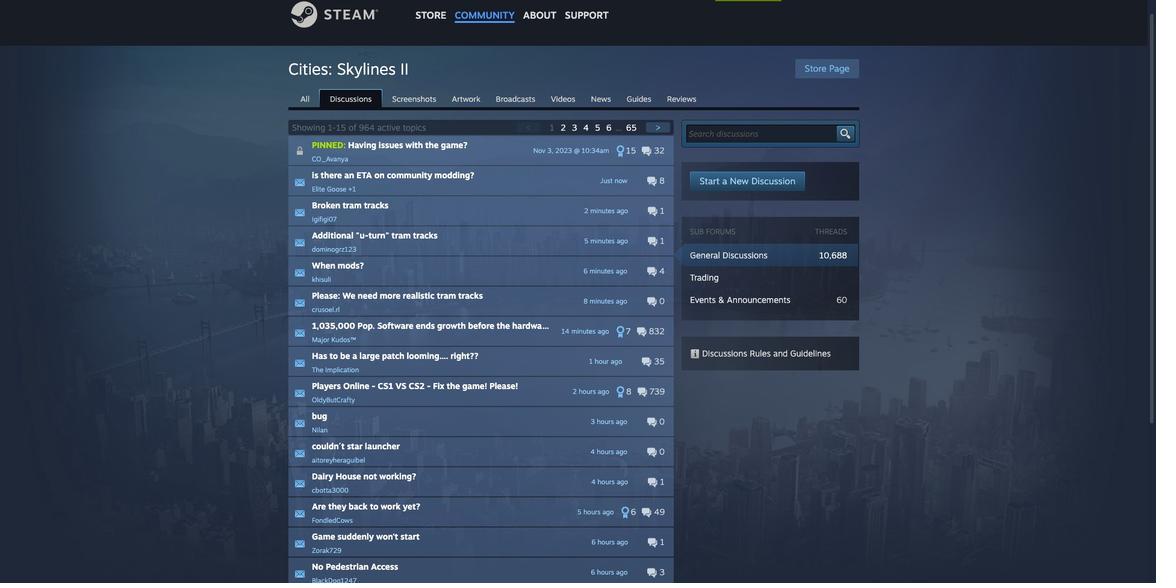 Task type: describe. For each thing, give the bounding box(es) containing it.
global menu navigation
[[411, 0, 613, 27]]

back
[[349, 501, 368, 511]]

hours for bug
[[597, 417, 614, 426]]

an
[[344, 170, 354, 180]]

2 0 from the top
[[657, 416, 665, 426]]

is there an eta on community modding? elite goose +1
[[312, 170, 474, 193]]

minutes for broken tram tracks
[[591, 207, 615, 215]]

hardware.
[[512, 320, 553, 331]]

players online - cs1 vs cs2 - fix the game! please! oldybutcrafty
[[312, 381, 518, 404]]

when
[[312, 260, 336, 270]]

4 down 3 hours ago
[[591, 448, 595, 456]]

reviews link
[[661, 90, 703, 107]]

the inside 1,035,000 pop. software ends growth before the hardware. major kudos™
[[497, 320, 510, 331]]

1 2 3 4 5 6 ... 65
[[550, 122, 639, 133]]

to inside are they back to work yet? fondledcows
[[370, 501, 379, 511]]

kudos™
[[332, 335, 356, 344]]

tracks inside please: we need more realistic tram tracks crusoel.rl
[[458, 290, 483, 301]]

0 horizontal spatial 15
[[336, 122, 346, 133]]

1 hour ago
[[589, 357, 622, 366]]

please:
[[312, 290, 340, 301]]

6 minutes ago
[[584, 267, 627, 275]]

ago for dairy house not working?
[[617, 478, 628, 486]]

realistic
[[403, 290, 435, 301]]

couldn´t star launcher aitoreyheraguibel
[[312, 441, 400, 464]]

1 vertical spatial 8
[[584, 297, 588, 305]]

ago for game suddenly won't start
[[617, 538, 628, 546]]

new
[[730, 175, 749, 187]]

videos link
[[545, 90, 582, 107]]

start a new discussion
[[700, 175, 796, 187]]

ago for please: we need more realistic tram tracks
[[616, 297, 628, 305]]

1 up 49
[[658, 476, 665, 487]]

implication
[[325, 366, 359, 374]]

igifigi07
[[312, 215, 337, 223]]

10,688
[[820, 250, 847, 260]]

screenshots link
[[386, 90, 442, 107]]

ago for bug
[[616, 417, 628, 426]]

vs
[[396, 381, 407, 391]]

fix
[[433, 381, 445, 391]]

tracks inside broken tram tracks igifigi07
[[364, 200, 389, 210]]

guides link
[[621, 90, 658, 107]]

<
[[526, 122, 531, 133]]

Search discussions text field
[[689, 128, 836, 140]]

hours for dairy house not working?
[[598, 478, 615, 486]]

please!
[[490, 381, 518, 391]]

discussions for discussions
[[330, 94, 372, 104]]

news link
[[585, 90, 617, 107]]

sub
[[690, 227, 704, 236]]

7
[[626, 326, 631, 336]]

1 left the sub
[[658, 235, 665, 246]]

link to the steam homepage image
[[291, 1, 397, 28]]

broken
[[312, 200, 340, 210]]

page
[[829, 63, 850, 74]]

account menu navigation
[[716, 0, 857, 1]]

just now
[[601, 176, 628, 185]]

3,
[[548, 146, 554, 155]]

crusoel.rl
[[312, 305, 340, 314]]

6 link
[[606, 122, 614, 133]]

pop.
[[358, 320, 375, 331]]

35
[[652, 356, 665, 366]]

growth
[[437, 320, 466, 331]]

videos
[[551, 94, 576, 104]]

5 minutes ago
[[584, 237, 628, 245]]

sub forums
[[690, 227, 736, 236]]

1 up pinned:
[[328, 122, 333, 133]]

cities:
[[288, 59, 333, 78]]

4 right 3 link at the top of page
[[583, 122, 589, 133]]

large
[[360, 351, 380, 361]]

won't
[[376, 531, 398, 541]]

broadcasts
[[496, 94, 535, 104]]

2 horizontal spatial -
[[427, 381, 431, 391]]

dominogrz123
[[312, 245, 357, 254]]

when mods? khisuli
[[312, 260, 364, 284]]

2 for 2 minutes ago
[[584, 207, 589, 215]]

832
[[647, 326, 665, 336]]

ends
[[416, 320, 435, 331]]

tracks inside additional "u-turn" tram tracks dominogrz123
[[413, 230, 438, 240]]

"u-
[[356, 230, 369, 240]]

now
[[615, 176, 628, 185]]

minutes for when mods?
[[590, 267, 614, 275]]

cbotta3000
[[312, 486, 349, 494]]

5 link
[[595, 122, 603, 133]]

game
[[312, 531, 335, 541]]

right??
[[451, 351, 479, 361]]

2 link
[[561, 122, 569, 133]]

ago for no pedestrian access
[[616, 568, 628, 576]]

dairy house not working? cbotta3000
[[312, 471, 416, 494]]

store link
[[411, 0, 451, 27]]

topics
[[403, 122, 426, 133]]

fondledcows
[[312, 516, 353, 525]]

are
[[312, 501, 326, 511]]

about
[[523, 9, 557, 21]]

modding?
[[435, 170, 474, 180]]

discussions link
[[319, 89, 383, 108]]

964
[[359, 122, 375, 133]]

ago for has to be a large patch looming.... right??
[[611, 357, 622, 366]]

game!
[[462, 381, 487, 391]]

4 left trading
[[657, 266, 665, 276]]

pinned:
[[312, 140, 346, 150]]

additional
[[312, 230, 354, 240]]

patch
[[382, 351, 405, 361]]

@
[[574, 146, 580, 155]]

discussions for discussions rules and guidelines
[[702, 348, 747, 358]]

pinned: having issues with the game? co_avanya
[[312, 140, 468, 163]]

bug
[[312, 411, 327, 421]]

1 left 2 link
[[550, 122, 555, 133]]

discussion
[[752, 175, 796, 187]]

4 hours ago for 0
[[591, 448, 628, 456]]

0 vertical spatial 8
[[657, 175, 665, 186]]

yet?
[[403, 501, 420, 511]]

events
[[690, 295, 716, 305]]



Task type: locate. For each thing, give the bounding box(es) containing it.
6
[[606, 122, 612, 133], [584, 267, 588, 275], [631, 507, 636, 517], [592, 538, 596, 546], [591, 568, 595, 576]]

2 vertical spatial the
[[447, 381, 460, 391]]

2 vertical spatial tram
[[437, 290, 456, 301]]

1 vertical spatial 0
[[657, 416, 665, 426]]

2 for 2 hours ago
[[573, 387, 577, 396]]

2 hours ago
[[573, 387, 609, 396]]

0 horizontal spatial 5
[[577, 508, 582, 516]]

ago for broken tram tracks
[[617, 207, 628, 215]]

- for cs1
[[372, 381, 376, 391]]

discussions left rules
[[702, 348, 747, 358]]

1 horizontal spatial 5
[[584, 237, 589, 245]]

1 horizontal spatial -
[[372, 381, 376, 391]]

a left new
[[722, 175, 727, 187]]

a inside has to be a large patch looming.... right?? the implication
[[353, 351, 357, 361]]

1 vertical spatial a
[[353, 351, 357, 361]]

0 vertical spatial to
[[330, 351, 338, 361]]

a inside start a new discussion link
[[722, 175, 727, 187]]

hours for couldn´t star launcher
[[597, 448, 614, 456]]

6 hours ago
[[592, 538, 628, 546], [591, 568, 628, 576]]

2 horizontal spatial the
[[497, 320, 510, 331]]

0 horizontal spatial -
[[333, 122, 336, 133]]

2 vertical spatial 5
[[577, 508, 582, 516]]

0 for launcher
[[657, 446, 665, 457]]

the right 'with'
[[425, 140, 439, 150]]

1 horizontal spatial 2
[[573, 387, 577, 396]]

be
[[340, 351, 350, 361]]

3
[[572, 122, 577, 133], [591, 417, 595, 426], [657, 567, 665, 577]]

0 vertical spatial 4 hours ago
[[591, 448, 628, 456]]

working?
[[379, 471, 416, 481]]

0 vertical spatial 6 hours ago
[[592, 538, 628, 546]]

1 vertical spatial the
[[497, 320, 510, 331]]

cs2
[[409, 381, 425, 391]]

1 horizontal spatial the
[[447, 381, 460, 391]]

minutes down 6 minutes ago
[[590, 297, 614, 305]]

hours for no pedestrian access
[[597, 568, 614, 576]]

0 vertical spatial 0
[[657, 296, 665, 306]]

the right before
[[497, 320, 510, 331]]

1 left hour
[[589, 357, 593, 366]]

0
[[657, 296, 665, 306], [657, 416, 665, 426], [657, 446, 665, 457]]

to
[[330, 351, 338, 361], [370, 501, 379, 511]]

co_avanya
[[312, 155, 348, 163]]

tracks
[[364, 200, 389, 210], [413, 230, 438, 240], [458, 290, 483, 301]]

the right 'fix'
[[447, 381, 460, 391]]

tracks up before
[[458, 290, 483, 301]]

6 for 3
[[591, 568, 595, 576]]

0 vertical spatial 15
[[336, 122, 346, 133]]

8
[[657, 175, 665, 186], [584, 297, 588, 305], [626, 386, 632, 396]]

players
[[312, 381, 341, 391]]

0 for need
[[657, 296, 665, 306]]

6 hours ago for 3
[[591, 568, 628, 576]]

launcher
[[365, 441, 400, 451]]

community
[[455, 9, 515, 21]]

2 horizontal spatial 8
[[657, 175, 665, 186]]

0 horizontal spatial 8
[[584, 297, 588, 305]]

0 vertical spatial 5
[[595, 122, 600, 133]]

with
[[406, 140, 423, 150]]

tracks right turn"
[[413, 230, 438, 240]]

tram right realistic on the left
[[437, 290, 456, 301]]

0 horizontal spatial tracks
[[364, 200, 389, 210]]

online
[[343, 381, 370, 391]]

4 hours ago down 3 hours ago
[[591, 448, 628, 456]]

1 vertical spatial 4 hours ago
[[591, 478, 628, 486]]

0 vertical spatial a
[[722, 175, 727, 187]]

minutes up 6 minutes ago
[[591, 237, 615, 245]]

1 horizontal spatial tracks
[[413, 230, 438, 240]]

to left be
[[330, 351, 338, 361]]

2 vertical spatial 2
[[573, 387, 577, 396]]

2
[[561, 122, 566, 133], [584, 207, 589, 215], [573, 387, 577, 396]]

tram inside additional "u-turn" tram tracks dominogrz123
[[392, 230, 411, 240]]

1 0 from the top
[[657, 296, 665, 306]]

49
[[652, 507, 665, 517]]

no
[[312, 561, 324, 572]]

issues
[[379, 140, 403, 150]]

cities: skylines ii
[[288, 59, 409, 78]]

14
[[562, 327, 570, 335]]

0 horizontal spatial to
[[330, 351, 338, 361]]

65
[[626, 122, 637, 133]]

cs1
[[378, 381, 393, 391]]

1 link
[[550, 122, 557, 133]]

1 horizontal spatial a
[[722, 175, 727, 187]]

community
[[387, 170, 432, 180]]

4 hours ago up 5 hours ago
[[591, 478, 628, 486]]

5 for minutes
[[584, 237, 589, 245]]

4 hours ago for 1
[[591, 478, 628, 486]]

mods?
[[338, 260, 364, 270]]

4 up 5 hours ago
[[591, 478, 596, 486]]

they
[[328, 501, 347, 511]]

ago for additional "u-turn" tram tracks
[[617, 237, 628, 245]]

0 vertical spatial 2
[[561, 122, 566, 133]]

start
[[401, 531, 420, 541]]

zorak729
[[312, 546, 341, 555]]

the
[[312, 366, 324, 374]]

2 minutes ago
[[584, 207, 628, 215]]

bug nilan
[[312, 411, 328, 434]]

has
[[312, 351, 327, 361]]

1 horizontal spatial 3
[[591, 417, 595, 426]]

14 minutes ago
[[562, 327, 609, 335]]

the inside pinned: having issues with the game? co_avanya
[[425, 140, 439, 150]]

2 vertical spatial 3
[[657, 567, 665, 577]]

tram inside broken tram tracks igifigi07
[[343, 200, 362, 210]]

1 vertical spatial 15
[[626, 145, 636, 155]]

1 vertical spatial tracks
[[413, 230, 438, 240]]

1 vertical spatial discussions
[[723, 250, 768, 260]]

discussions down forums
[[723, 250, 768, 260]]

just
[[601, 176, 613, 185]]

- for 15
[[333, 122, 336, 133]]

the inside players online - cs1 vs cs2 - fix the game! please! oldybutcrafty
[[447, 381, 460, 391]]

hours for game suddenly won't start
[[598, 538, 615, 546]]

minutes up 8 minutes ago
[[590, 267, 614, 275]]

dairy
[[312, 471, 333, 481]]

1 vertical spatial 6 hours ago
[[591, 568, 628, 576]]

minutes for please: we need more realistic tram tracks
[[590, 297, 614, 305]]

discussions up 'of'
[[330, 94, 372, 104]]

minutes up 5 minutes ago
[[591, 207, 615, 215]]

elite
[[312, 185, 325, 193]]

tracks down is there an eta on community modding? elite goose +1
[[364, 200, 389, 210]]

goose
[[327, 185, 347, 193]]

1 right 2 minutes ago
[[658, 205, 665, 216]]

> link
[[646, 122, 670, 133]]

0 vertical spatial tram
[[343, 200, 362, 210]]

5 hours ago
[[577, 508, 614, 516]]

4 hours ago
[[591, 448, 628, 456], [591, 478, 628, 486]]

there
[[321, 170, 342, 180]]

hours
[[579, 387, 596, 396], [597, 417, 614, 426], [597, 448, 614, 456], [598, 478, 615, 486], [584, 508, 601, 516], [598, 538, 615, 546], [597, 568, 614, 576]]

0 horizontal spatial 3
[[572, 122, 577, 133]]

eta
[[357, 170, 372, 180]]

0 vertical spatial 3
[[572, 122, 577, 133]]

3 link
[[572, 122, 580, 133]]

0 horizontal spatial tram
[[343, 200, 362, 210]]

0 vertical spatial the
[[425, 140, 439, 150]]

8 minutes ago
[[584, 297, 628, 305]]

about link
[[519, 0, 561, 24]]

tram inside please: we need more realistic tram tracks crusoel.rl
[[437, 290, 456, 301]]

having
[[348, 140, 376, 150]]

1 horizontal spatial to
[[370, 501, 379, 511]]

2 horizontal spatial 3
[[657, 567, 665, 577]]

1 down 49
[[658, 537, 665, 547]]

minutes right '14'
[[572, 327, 596, 335]]

support
[[565, 9, 609, 21]]

are they back to work yet? fondledcows
[[312, 501, 420, 525]]

10:34am
[[582, 146, 609, 155]]

6 for 4
[[584, 267, 588, 275]]

1
[[328, 122, 333, 133], [550, 122, 555, 133], [658, 205, 665, 216], [658, 235, 665, 246], [589, 357, 593, 366], [658, 476, 665, 487], [658, 537, 665, 547]]

no pedestrian access
[[312, 561, 398, 572]]

3 for 3 hours ago
[[591, 417, 595, 426]]

2 horizontal spatial tracks
[[458, 290, 483, 301]]

discussions
[[330, 94, 372, 104], [723, 250, 768, 260], [702, 348, 747, 358]]

- left "cs1"
[[372, 381, 376, 391]]

to inside has to be a large patch looming.... right?? the implication
[[330, 351, 338, 361]]

2 horizontal spatial tram
[[437, 290, 456, 301]]

+1
[[348, 185, 356, 193]]

a
[[722, 175, 727, 187], [353, 351, 357, 361]]

a right be
[[353, 351, 357, 361]]

software
[[377, 320, 414, 331]]

- left 'fix'
[[427, 381, 431, 391]]

is
[[312, 170, 318, 180]]

6 for 1
[[592, 538, 596, 546]]

1 vertical spatial 2
[[584, 207, 589, 215]]

2 vertical spatial 8
[[626, 386, 632, 396]]

5 for hours
[[577, 508, 582, 516]]

2 horizontal spatial 2
[[584, 207, 589, 215]]

15 down 65
[[626, 145, 636, 155]]

739
[[647, 386, 665, 396]]

2 horizontal spatial 5
[[595, 122, 600, 133]]

ago for when mods?
[[616, 267, 627, 275]]

-
[[333, 122, 336, 133], [372, 381, 376, 391], [427, 381, 431, 391]]

pedestrian
[[326, 561, 369, 572]]

work
[[381, 501, 401, 511]]

minutes for additional "u-turn" tram tracks
[[591, 237, 615, 245]]

2 vertical spatial 0
[[657, 446, 665, 457]]

3 for 3
[[657, 567, 665, 577]]

please: we need more realistic tram tracks crusoel.rl
[[312, 290, 483, 314]]

1 vertical spatial 5
[[584, 237, 589, 245]]

guidelines
[[791, 348, 831, 358]]

1 horizontal spatial tram
[[392, 230, 411, 240]]

6 hours ago for 1
[[592, 538, 628, 546]]

1 vertical spatial tram
[[392, 230, 411, 240]]

house
[[336, 471, 361, 481]]

to right back
[[370, 501, 379, 511]]

0 horizontal spatial the
[[425, 140, 439, 150]]

ago for couldn´t star launcher
[[616, 448, 628, 456]]

8 down the 32
[[657, 175, 665, 186]]

2 vertical spatial tracks
[[458, 290, 483, 301]]

0 vertical spatial tracks
[[364, 200, 389, 210]]

game suddenly won't start zorak729
[[312, 531, 420, 555]]

trading link
[[690, 272, 719, 282]]

- left 'of'
[[333, 122, 336, 133]]

we
[[343, 290, 356, 301]]

1 vertical spatial 3
[[591, 417, 595, 426]]

1 horizontal spatial 15
[[626, 145, 636, 155]]

rules
[[750, 348, 771, 358]]

15 left 'of'
[[336, 122, 346, 133]]

tram down +1
[[343, 200, 362, 210]]

0 vertical spatial discussions
[[330, 94, 372, 104]]

< link
[[517, 122, 541, 133]]

nilan
[[312, 426, 328, 434]]

2 vertical spatial discussions
[[702, 348, 747, 358]]

forums
[[706, 227, 736, 236]]

0 horizontal spatial a
[[353, 351, 357, 361]]

tram right turn"
[[392, 230, 411, 240]]

discussions rules and guidelines
[[700, 348, 831, 358]]

showing
[[292, 122, 325, 133]]

8 left 739
[[626, 386, 632, 396]]

3 0 from the top
[[657, 446, 665, 457]]

0 horizontal spatial 2
[[561, 122, 566, 133]]

8 up 14 minutes ago
[[584, 297, 588, 305]]

1 horizontal spatial 8
[[626, 386, 632, 396]]

1 vertical spatial to
[[370, 501, 379, 511]]

of
[[349, 122, 357, 133]]

events & announcements
[[690, 295, 791, 305]]



Task type: vqa. For each thing, say whether or not it's contained in the screenshot.


